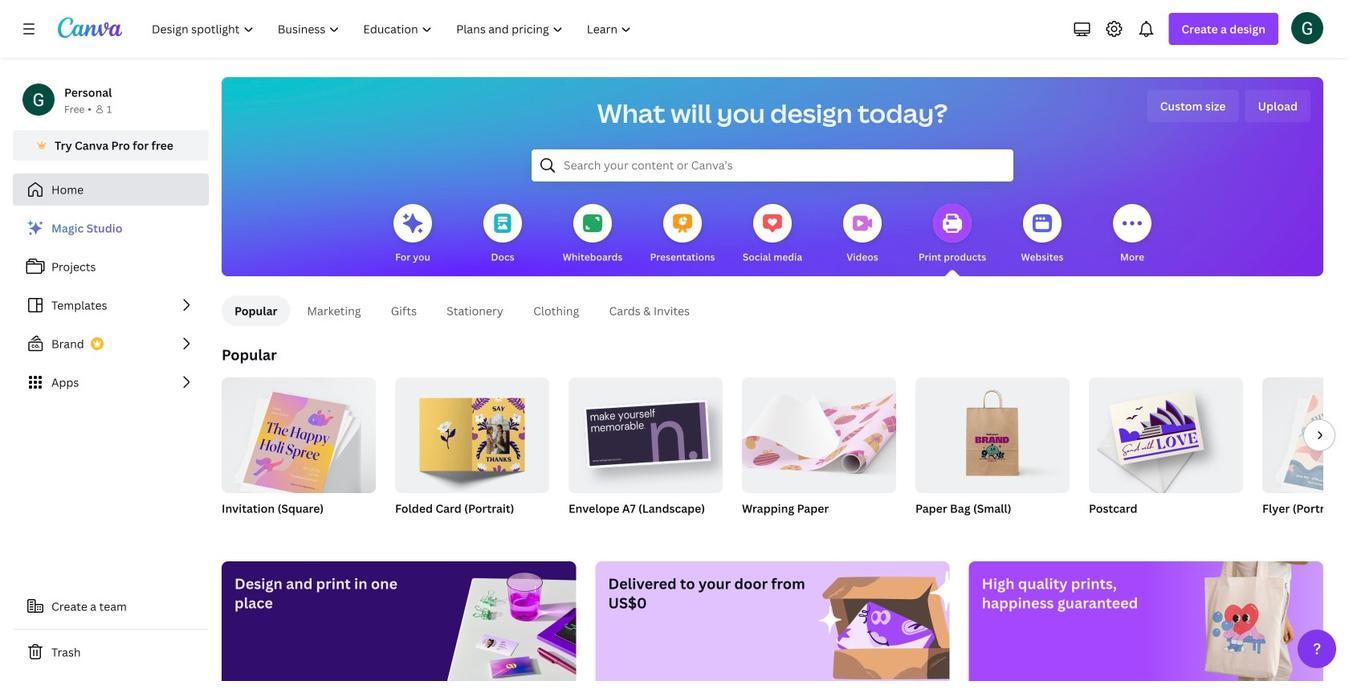 Task type: vqa. For each thing, say whether or not it's contained in the screenshot.
group
yes



Task type: describe. For each thing, give the bounding box(es) containing it.
Search search field
[[564, 150, 982, 181]]

greg robinson image
[[1292, 12, 1324, 44]]



Task type: locate. For each thing, give the bounding box(es) containing it.
None search field
[[532, 149, 1014, 182]]

list
[[13, 212, 209, 399]]

top level navigation element
[[141, 13, 646, 45]]

group
[[222, 371, 376, 537], [222, 371, 376, 499], [395, 371, 550, 537], [395, 371, 550, 493], [569, 371, 723, 537], [569, 371, 723, 493], [742, 371, 897, 537], [742, 371, 897, 493], [916, 378, 1070, 537], [916, 378, 1070, 493], [1090, 378, 1244, 537], [1263, 378, 1350, 537]]



